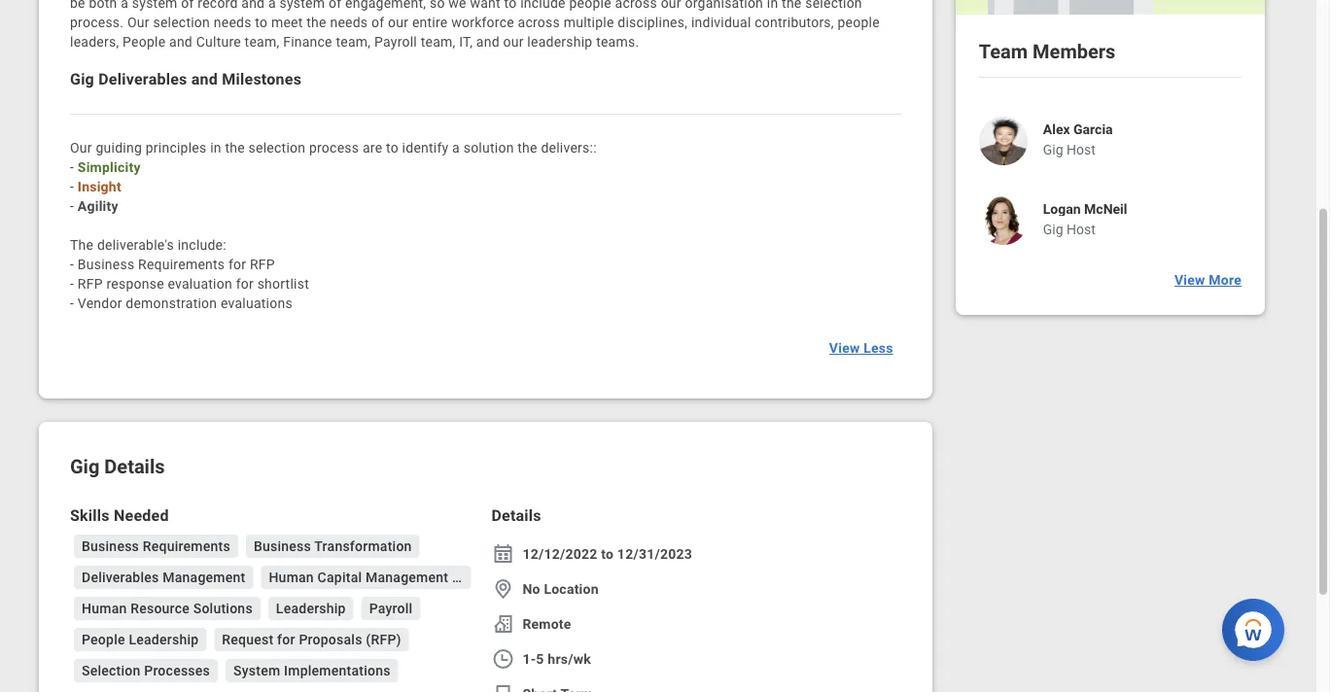 Task type: vqa. For each thing, say whether or not it's contained in the screenshot.
calendar user solid icon
no



Task type: describe. For each thing, give the bounding box(es) containing it.
requirements inside the deliverable's include: - business requirements for rfp - rfp response evaluation for shortlist - vendor demonstration evaluations
[[138, 256, 225, 272]]

1 vertical spatial for
[[236, 276, 254, 292]]

more
[[1209, 272, 1242, 288]]

start date to end date image
[[492, 543, 515, 566]]

payroll
[[369, 601, 413, 617]]

requirements inside business requirements button
[[143, 538, 230, 554]]

transformation
[[314, 538, 412, 554]]

selection processes
[[82, 663, 210, 679]]

deliverables management button
[[74, 566, 253, 589]]

selection processes button
[[74, 659, 218, 683]]

deliverables inside button
[[82, 569, 159, 585]]

selection
[[249, 140, 306, 156]]

view less button
[[822, 329, 901, 368]]

guiding
[[96, 140, 142, 156]]

business requirements
[[82, 538, 230, 554]]

2 - from the top
[[70, 178, 74, 195]]

milestones
[[222, 70, 302, 88]]

view more
[[1175, 272, 1242, 288]]

remote
[[523, 616, 572, 632]]

delivers::
[[541, 140, 597, 156]]

mcneil
[[1084, 201, 1128, 217]]

(rfp)
[[366, 632, 401, 648]]

business inside the deliverable's include: - business requirements for rfp - rfp response evaluation for shortlist - vendor demonstration evaluations
[[78, 256, 135, 272]]

1 - from the top
[[70, 159, 74, 175]]

location image
[[492, 578, 515, 601]]

business for business transformation
[[254, 538, 311, 554]]

gig up skills
[[70, 455, 100, 478]]

deliverables management
[[82, 569, 246, 585]]

no location
[[523, 581, 599, 597]]

are
[[363, 140, 383, 156]]

skills
[[70, 506, 110, 525]]

needed
[[114, 506, 169, 525]]

skills needed
[[70, 506, 169, 525]]

gig up the our
[[70, 70, 94, 88]]

the
[[70, 237, 94, 253]]

view more button
[[1167, 261, 1250, 300]]

include:
[[178, 237, 227, 253]]

gig inside alex garcia gig host
[[1043, 142, 1064, 158]]

vendor
[[78, 295, 122, 311]]

1 the from the left
[[225, 140, 245, 156]]

hrs/wk
[[548, 651, 591, 667]]

request for proposals (rfp)
[[222, 632, 401, 648]]

logan mcneil link
[[1043, 201, 1128, 217]]

leadership button
[[268, 597, 354, 620]]

evaluation
[[168, 276, 232, 292]]

agility
[[78, 198, 118, 214]]

solution
[[464, 140, 514, 156]]

solutions
[[193, 601, 253, 617]]

business transformation
[[254, 538, 412, 554]]

human capital management systems
[[269, 569, 506, 585]]

alex
[[1043, 121, 1070, 137]]

implementations
[[284, 663, 391, 679]]

business for business requirements
[[82, 538, 139, 554]]

people leadership button
[[74, 628, 207, 652]]

12/12/2022 to 12/31/2023
[[523, 546, 692, 562]]

less
[[864, 340, 894, 356]]

no
[[523, 581, 540, 597]]

3 - from the top
[[70, 198, 74, 214]]

members
[[1033, 40, 1116, 63]]

leadership inside button
[[129, 632, 199, 648]]

system implementations button
[[226, 659, 398, 683]]

and
[[191, 70, 218, 88]]

view for view less
[[829, 340, 860, 356]]

4 - from the top
[[70, 256, 74, 272]]

host for mcneil
[[1067, 221, 1096, 237]]

business transformation button
[[246, 535, 420, 558]]

alex garcia gig host
[[1043, 121, 1113, 158]]

process
[[309, 140, 359, 156]]

host for garcia
[[1067, 142, 1096, 158]]



Task type: locate. For each thing, give the bounding box(es) containing it.
human capital management systems button
[[261, 566, 506, 589]]

business down the the
[[78, 256, 135, 272]]

gig down logan
[[1043, 221, 1064, 237]]

0 vertical spatial host
[[1067, 142, 1096, 158]]

view for view more
[[1175, 272, 1206, 288]]

view left more
[[1175, 272, 1206, 288]]

in
[[210, 140, 222, 156]]

0 vertical spatial for
[[229, 256, 246, 272]]

the right 'in'
[[225, 140, 245, 156]]

our
[[70, 140, 92, 156]]

1 horizontal spatial view
[[1175, 272, 1206, 288]]

leadership up 'request for proposals (rfp)'
[[276, 601, 346, 617]]

rfp up shortlist
[[250, 256, 275, 272]]

2 host from the top
[[1067, 221, 1096, 237]]

identify
[[402, 140, 449, 156]]

staffing image
[[492, 613, 515, 636], [492, 613, 515, 636]]

host inside logan mcneil gig host
[[1067, 221, 1096, 237]]

human for human capital management systems
[[269, 569, 314, 585]]

system implementations
[[233, 663, 391, 679]]

1 vertical spatial requirements
[[143, 538, 230, 554]]

to right are
[[386, 140, 399, 156]]

logan
[[1043, 201, 1081, 217]]

for right the request
[[277, 632, 295, 648]]

leadership down human resource solutions button
[[129, 632, 199, 648]]

alex garcia link
[[1043, 121, 1113, 137]]

insight
[[78, 178, 121, 195]]

type image
[[492, 683, 515, 692], [492, 683, 515, 692]]

rfp up vendor
[[78, 276, 103, 292]]

systems
[[452, 569, 506, 585]]

0 vertical spatial view
[[1175, 272, 1206, 288]]

-
[[70, 159, 74, 175], [70, 178, 74, 195], [70, 198, 74, 214], [70, 256, 74, 272], [70, 276, 74, 292], [70, 295, 74, 311]]

requirements up 'deliverables management'
[[143, 538, 230, 554]]

gig details
[[70, 455, 165, 478]]

human inside human capital management systems button
[[269, 569, 314, 585]]

the deliverable's include: - business requirements for rfp - rfp response evaluation for shortlist - vendor demonstration evaluations
[[70, 237, 309, 311]]

0 vertical spatial human
[[269, 569, 314, 585]]

deliverable's
[[97, 237, 174, 253]]

to inside our guiding principles in the selection process are to identify a solution the delivers:: - simplicity - insight - agility
[[386, 140, 399, 156]]

1 vertical spatial details
[[492, 506, 542, 525]]

people leadership
[[82, 632, 199, 648]]

12/31/2023
[[617, 546, 692, 562]]

1-
[[523, 651, 536, 667]]

view inside button
[[1175, 272, 1206, 288]]

2 management from the left
[[366, 569, 449, 585]]

12/12/2022
[[523, 546, 598, 562]]

to
[[386, 140, 399, 156], [601, 546, 614, 562]]

resource
[[131, 601, 190, 617]]

rfp
[[250, 256, 275, 272], [78, 276, 103, 292]]

1 host from the top
[[1067, 142, 1096, 158]]

0 horizontal spatial leadership
[[129, 632, 199, 648]]

for up evaluation
[[229, 256, 246, 272]]

5 - from the top
[[70, 276, 74, 292]]

for inside button
[[277, 632, 295, 648]]

1 vertical spatial host
[[1067, 221, 1096, 237]]

0 horizontal spatial details
[[104, 455, 165, 478]]

processes
[[144, 663, 210, 679]]

details up the needed
[[104, 455, 165, 478]]

0 vertical spatial to
[[386, 140, 399, 156]]

1 vertical spatial to
[[601, 546, 614, 562]]

gig
[[70, 70, 94, 88], [1043, 142, 1064, 158], [1043, 221, 1064, 237], [70, 455, 100, 478]]

leadership
[[276, 601, 346, 617], [129, 632, 199, 648]]

people
[[82, 632, 125, 648]]

response
[[106, 276, 164, 292]]

1 management from the left
[[163, 569, 246, 585]]

human resource solutions
[[82, 601, 253, 617]]

human inside human resource solutions button
[[82, 601, 127, 617]]

location image
[[492, 578, 515, 601]]

capital
[[318, 569, 362, 585]]

proposals
[[299, 632, 362, 648]]

view
[[1175, 272, 1206, 288], [829, 340, 860, 356]]

host down alex garcia link
[[1067, 142, 1096, 158]]

business down skills needed
[[82, 538, 139, 554]]

shortlist
[[257, 276, 309, 292]]

1 vertical spatial leadership
[[129, 632, 199, 648]]

1 horizontal spatial the
[[518, 140, 538, 156]]

demonstration
[[126, 295, 217, 311]]

management up payroll
[[366, 569, 449, 585]]

1 vertical spatial deliverables
[[82, 569, 159, 585]]

1 horizontal spatial human
[[269, 569, 314, 585]]

0 horizontal spatial to
[[386, 140, 399, 156]]

2 the from the left
[[518, 140, 538, 156]]

evaluations
[[221, 295, 293, 311]]

human resource solutions button
[[74, 597, 260, 620]]

0 vertical spatial deliverables
[[98, 70, 187, 88]]

1 vertical spatial rfp
[[78, 276, 103, 292]]

gig illustration image
[[956, 0, 1265, 15]]

1 horizontal spatial management
[[366, 569, 449, 585]]

human up people
[[82, 601, 127, 617]]

host down logan mcneil link
[[1067, 221, 1096, 237]]

the right solution
[[518, 140, 538, 156]]

selection
[[82, 663, 141, 679]]

1 vertical spatial human
[[82, 601, 127, 617]]

simplicity
[[78, 159, 141, 175]]

system
[[233, 663, 280, 679]]

payroll button
[[362, 597, 420, 620]]

a
[[452, 140, 460, 156]]

0 horizontal spatial view
[[829, 340, 860, 356]]

0 horizontal spatial the
[[225, 140, 245, 156]]

1 horizontal spatial rfp
[[250, 256, 275, 272]]

host inside alex garcia gig host
[[1067, 142, 1096, 158]]

human for human resource solutions
[[82, 601, 127, 617]]

1 horizontal spatial details
[[492, 506, 542, 525]]

location
[[544, 581, 599, 597]]

requirements up evaluation
[[138, 256, 225, 272]]

deliverables left and
[[98, 70, 187, 88]]

gig inside logan mcneil gig host
[[1043, 221, 1064, 237]]

1-5 hrs/wk
[[523, 651, 591, 667]]

details
[[104, 455, 165, 478], [492, 506, 542, 525]]

deliverables down business requirements button
[[82, 569, 159, 585]]

leadership inside button
[[276, 601, 346, 617]]

1 vertical spatial view
[[829, 340, 860, 356]]

principles
[[146, 140, 207, 156]]

gig down alex
[[1043, 142, 1064, 158]]

0 horizontal spatial rfp
[[78, 276, 103, 292]]

the
[[225, 140, 245, 156], [518, 140, 538, 156]]

management up solutions
[[163, 569, 246, 585]]

request for proposals (rfp) button
[[214, 628, 409, 652]]

expected availability image
[[492, 648, 515, 671], [492, 648, 515, 671]]

1 horizontal spatial to
[[601, 546, 614, 562]]

1 horizontal spatial leadership
[[276, 601, 346, 617]]

5
[[536, 651, 544, 667]]

0 horizontal spatial management
[[163, 569, 246, 585]]

human up leadership button
[[269, 569, 314, 585]]

logan mcneil gig host
[[1043, 201, 1128, 237]]

gig deliverables and milestones
[[70, 70, 302, 88]]

0 vertical spatial requirements
[[138, 256, 225, 272]]

request
[[222, 632, 274, 648]]

view left less
[[829, 340, 860, 356]]

human
[[269, 569, 314, 585], [82, 601, 127, 617]]

team
[[979, 40, 1028, 63]]

to right 12/12/2022 at the bottom of the page
[[601, 546, 614, 562]]

business inside button
[[82, 538, 139, 554]]

management
[[163, 569, 246, 585], [366, 569, 449, 585]]

details up start date to end date image
[[492, 506, 542, 525]]

our guiding principles in the selection process are to identify a solution the delivers:: - simplicity - insight - agility
[[70, 140, 597, 214]]

0 vertical spatial leadership
[[276, 601, 346, 617]]

host
[[1067, 142, 1096, 158], [1067, 221, 1096, 237]]

0 vertical spatial rfp
[[250, 256, 275, 272]]

0 horizontal spatial human
[[82, 601, 127, 617]]

view inside button
[[829, 340, 860, 356]]

garcia
[[1074, 121, 1113, 137]]

view less
[[829, 340, 894, 356]]

requirements
[[138, 256, 225, 272], [143, 538, 230, 554]]

start date to end date image
[[492, 543, 515, 566]]

0 vertical spatial details
[[104, 455, 165, 478]]

2 vertical spatial for
[[277, 632, 295, 648]]

business requirements button
[[74, 535, 238, 558]]

team members
[[979, 40, 1116, 63]]

for up evaluations
[[236, 276, 254, 292]]

6 - from the top
[[70, 295, 74, 311]]

business up leadership button
[[254, 538, 311, 554]]

business inside button
[[254, 538, 311, 554]]

for
[[229, 256, 246, 272], [236, 276, 254, 292], [277, 632, 295, 648]]



